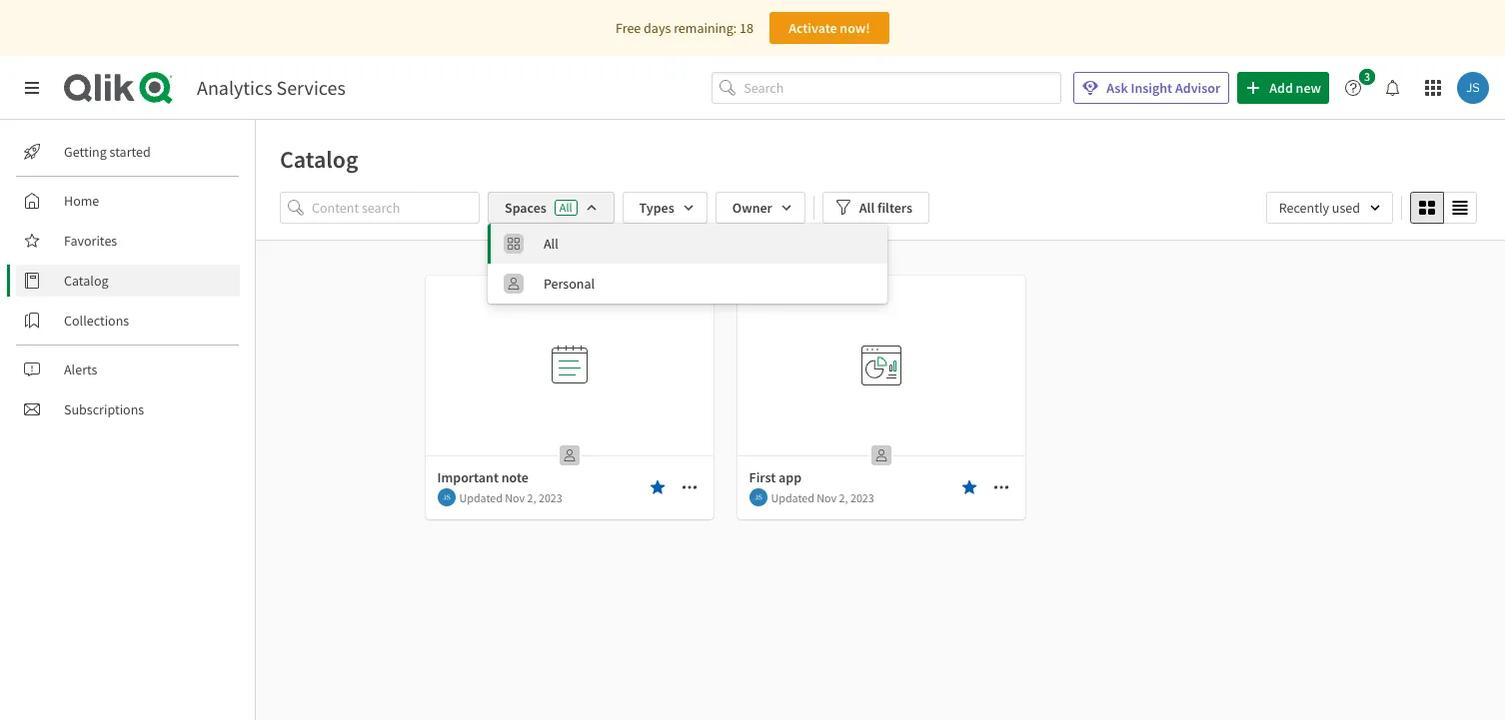 Task type: locate. For each thing, give the bounding box(es) containing it.
menu containing all
[[488, 224, 888, 304]]

2 2, from the left
[[839, 490, 848, 505]]

ask insight advisor button
[[1074, 72, 1230, 104]]

updated for app
[[771, 490, 815, 505]]

all inside menu
[[544, 235, 559, 253]]

0 horizontal spatial 2,
[[528, 490, 536, 505]]

updated nov 2, 2023 down app
[[771, 490, 875, 505]]

catalog down "services"
[[280, 144, 359, 175]]

0 horizontal spatial updated nov 2, 2023
[[459, 490, 563, 505]]

jacob simon image
[[437, 489, 455, 507], [749, 489, 767, 507]]

1 vertical spatial catalog
[[64, 272, 109, 290]]

analytics services
[[197, 75, 346, 100]]

subscriptions
[[64, 401, 144, 419]]

all for all filters
[[860, 199, 875, 217]]

catalog
[[280, 144, 359, 175], [64, 272, 109, 290]]

first app
[[749, 469, 802, 487]]

2,
[[528, 490, 536, 505], [839, 490, 848, 505]]

1 jacob simon element from the left
[[437, 489, 455, 507]]

personal element down all element
[[544, 275, 876, 293]]

2 horizontal spatial all
[[860, 199, 875, 217]]

catalog down favorites
[[64, 272, 109, 290]]

analytics services element
[[197, 75, 346, 100]]

subscriptions link
[[16, 394, 240, 426]]

0 vertical spatial catalog
[[280, 144, 359, 175]]

2 nov from the left
[[817, 490, 837, 505]]

2 2023 from the left
[[851, 490, 875, 505]]

now!
[[840, 19, 871, 37]]

started
[[110, 143, 151, 161]]

jacob simon image down important
[[437, 489, 455, 507]]

switch view group
[[1411, 192, 1478, 224]]

nov for note
[[505, 490, 525, 505]]

all filters button
[[823, 192, 930, 224]]

18
[[740, 19, 754, 37]]

2 more actions image from the left
[[993, 480, 1009, 496]]

alerts link
[[16, 354, 240, 386]]

catalog link
[[16, 265, 240, 297]]

0 horizontal spatial jacob simon image
[[437, 489, 455, 507]]

insight
[[1131, 79, 1173, 97]]

personal element right 'note' at the left
[[553, 440, 585, 472]]

menu
[[488, 224, 888, 304]]

activate
[[789, 19, 838, 37]]

navigation pane element
[[0, 128, 255, 434]]

recently used
[[1280, 199, 1361, 217]]

1 horizontal spatial updated nov 2, 2023
[[771, 490, 875, 505]]

days
[[644, 19, 671, 37]]

filters region
[[256, 188, 1506, 304]]

1 horizontal spatial nov
[[817, 490, 837, 505]]

updated down important note
[[459, 490, 503, 505]]

0 horizontal spatial 2023
[[539, 490, 563, 505]]

1 updated from the left
[[459, 490, 503, 505]]

advisor
[[1176, 79, 1221, 97]]

1 horizontal spatial jacob simon image
[[749, 489, 767, 507]]

1 horizontal spatial 2,
[[839, 490, 848, 505]]

2 jacob simon image from the left
[[749, 489, 767, 507]]

1 horizontal spatial jacob simon element
[[749, 489, 767, 507]]

personal element containing personal
[[544, 275, 876, 293]]

Search text field
[[744, 72, 1062, 104]]

Content search text field
[[312, 192, 480, 224]]

getting
[[64, 143, 107, 161]]

1 nov from the left
[[505, 490, 525, 505]]

1 updated nov 2, 2023 from the left
[[459, 490, 563, 505]]

all filters
[[860, 199, 913, 217]]

nov
[[505, 490, 525, 505], [817, 490, 837, 505]]

analytics
[[197, 75, 273, 100]]

all left the filters on the top right of the page
[[860, 199, 875, 217]]

menu inside filters region
[[488, 224, 888, 304]]

3
[[1365, 69, 1371, 84]]

jacob simon element for first
[[749, 489, 767, 507]]

jacob simon image
[[1458, 72, 1490, 104]]

2 updated nov 2, 2023 from the left
[[771, 490, 875, 505]]

important
[[437, 469, 499, 487]]

jacob simon image for important note
[[437, 489, 455, 507]]

1 horizontal spatial updated
[[771, 490, 815, 505]]

all link
[[488, 224, 888, 264]]

2023
[[539, 490, 563, 505], [851, 490, 875, 505]]

owner
[[733, 199, 773, 217]]

note
[[502, 469, 529, 487]]

1 horizontal spatial 2023
[[851, 490, 875, 505]]

add
[[1270, 79, 1294, 97]]

updated nov 2, 2023
[[459, 490, 563, 505], [771, 490, 875, 505]]

personal element
[[544, 275, 876, 293], [553, 440, 585, 472], [865, 440, 897, 472]]

all up personal
[[544, 235, 559, 253]]

remove from favorites image for app
[[961, 480, 977, 496]]

0 horizontal spatial remove from favorites image
[[649, 480, 665, 496]]

personal element right app
[[865, 440, 897, 472]]

collections
[[64, 312, 129, 330]]

1 more actions image from the left
[[681, 480, 697, 496]]

jacob simon element down important
[[437, 489, 455, 507]]

0 horizontal spatial updated
[[459, 490, 503, 505]]

1 2, from the left
[[528, 490, 536, 505]]

1 2023 from the left
[[539, 490, 563, 505]]

0 horizontal spatial nov
[[505, 490, 525, 505]]

jacob simon element down first at bottom
[[749, 489, 767, 507]]

1 horizontal spatial remove from favorites image
[[961, 480, 977, 496]]

remove from favorites image
[[649, 480, 665, 496], [961, 480, 977, 496]]

0 horizontal spatial jacob simon element
[[437, 489, 455, 507]]

2, for app
[[839, 490, 848, 505]]

updated down app
[[771, 490, 815, 505]]

collections link
[[16, 305, 240, 337]]

all
[[860, 199, 875, 217], [560, 200, 572, 215], [544, 235, 559, 253]]

2 remove from favorites image from the left
[[961, 480, 977, 496]]

0 horizontal spatial more actions image
[[681, 480, 697, 496]]

jacob simon element for important
[[437, 489, 455, 507]]

recently
[[1280, 199, 1330, 217]]

close sidebar menu image
[[24, 80, 40, 96]]

updated for note
[[459, 490, 503, 505]]

remaining:
[[674, 19, 737, 37]]

jacob simon image down first at bottom
[[749, 489, 767, 507]]

nov for app
[[817, 490, 837, 505]]

jacob simon element
[[437, 489, 455, 507], [749, 489, 767, 507]]

1 remove from favorites image from the left
[[649, 480, 665, 496]]

0 horizontal spatial catalog
[[64, 272, 109, 290]]

catalog inside navigation pane element
[[64, 272, 109, 290]]

updated
[[459, 490, 503, 505], [771, 490, 815, 505]]

all inside dropdown button
[[860, 199, 875, 217]]

0 horizontal spatial all
[[544, 235, 559, 253]]

add new button
[[1238, 72, 1330, 104]]

updated nov 2, 2023 down 'note' at the left
[[459, 490, 563, 505]]

favorites link
[[16, 225, 240, 257]]

activate now! link
[[770, 12, 890, 44]]

1 jacob simon image from the left
[[437, 489, 455, 507]]

2 jacob simon element from the left
[[749, 489, 767, 507]]

services
[[276, 75, 346, 100]]

all right the spaces
[[560, 200, 572, 215]]

1 horizontal spatial more actions image
[[993, 480, 1009, 496]]

2 updated from the left
[[771, 490, 815, 505]]

more actions image
[[681, 480, 697, 496], [993, 480, 1009, 496]]



Task type: describe. For each thing, give the bounding box(es) containing it.
first
[[749, 469, 776, 487]]

2, for note
[[528, 490, 536, 505]]

all element
[[544, 235, 876, 253]]

ask insight advisor
[[1107, 79, 1221, 97]]

activate now!
[[789, 19, 871, 37]]

getting started
[[64, 143, 151, 161]]

1 horizontal spatial catalog
[[280, 144, 359, 175]]

more actions image for important note
[[681, 480, 697, 496]]

1 horizontal spatial all
[[560, 200, 572, 215]]

owner button
[[716, 192, 806, 224]]

2023 for important note
[[539, 490, 563, 505]]

more actions image for first app
[[993, 480, 1009, 496]]

personal element inside menu
[[544, 275, 876, 293]]

jacob simon image for first app
[[749, 489, 767, 507]]

alerts
[[64, 361, 97, 379]]

types
[[639, 199, 675, 217]]

getting started link
[[16, 136, 240, 168]]

all for all element
[[544, 235, 559, 253]]

spaces
[[505, 199, 547, 217]]

updated nov 2, 2023 for note
[[459, 490, 563, 505]]

favorites
[[64, 232, 117, 250]]

personal element for first app
[[865, 440, 897, 472]]

types button
[[622, 192, 708, 224]]

personal element for important note
[[553, 440, 585, 472]]

updated nov 2, 2023 for app
[[771, 490, 875, 505]]

searchbar element
[[712, 72, 1062, 104]]

personal
[[544, 275, 595, 293]]

filters
[[878, 199, 913, 217]]

add new
[[1270, 79, 1322, 97]]

ask
[[1107, 79, 1129, 97]]

remove from favorites image for note
[[649, 480, 665, 496]]

new
[[1296, 79, 1322, 97]]

app
[[779, 469, 802, 487]]

personal link
[[488, 264, 888, 304]]

home link
[[16, 185, 240, 217]]

3 button
[[1338, 69, 1382, 104]]

used
[[1333, 199, 1361, 217]]

important note
[[437, 469, 529, 487]]

home
[[64, 192, 99, 210]]

free days remaining: 18
[[616, 19, 754, 37]]

Recently used field
[[1267, 192, 1394, 224]]

free
[[616, 19, 641, 37]]

2023 for first app
[[851, 490, 875, 505]]



Task type: vqa. For each thing, say whether or not it's contained in the screenshot.
the rightmost in
no



